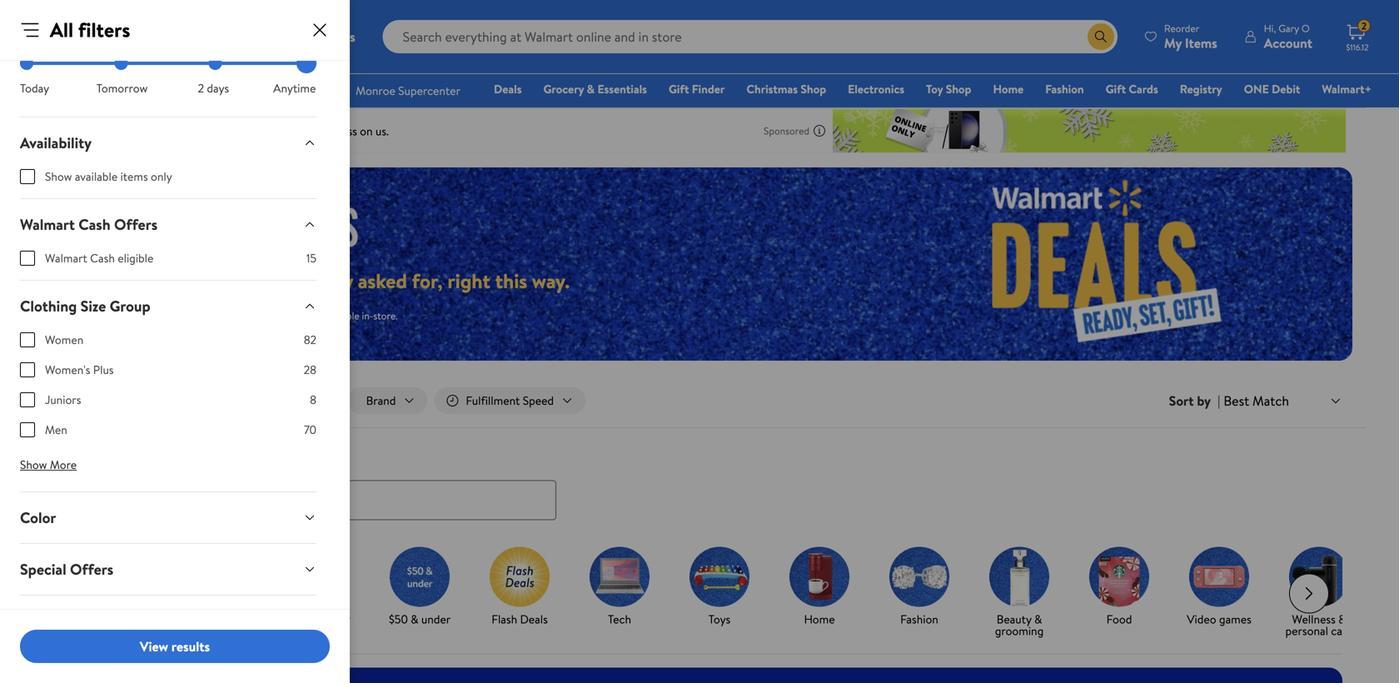 Task type: describe. For each thing, give the bounding box(es) containing it.
last.
[[130, 308, 147, 323]]

clothing size group button
[[7, 281, 330, 332]]

|
[[1218, 392, 1221, 410]]

sort by |
[[1170, 392, 1221, 410]]

Tomorrow radio
[[114, 57, 128, 70]]

games
[[1220, 611, 1252, 627]]

walmart for walmart cash offers
[[20, 214, 75, 235]]

they
[[315, 267, 353, 295]]

28
[[304, 362, 317, 378]]

show more button
[[7, 452, 90, 478]]

cards
[[1129, 81, 1159, 97]]

$50 & under link
[[377, 547, 463, 629]]

0 vertical spatial fashion link
[[1038, 80, 1092, 98]]

next slide for chipmodulewithimages list image
[[1290, 574, 1330, 614]]

Today radio
[[20, 57, 33, 70]]

get gifts in time for christmas. image
[[90, 547, 150, 607]]

walmart+
[[1323, 81, 1372, 97]]

all
[[50, 16, 73, 44]]

juniors
[[45, 392, 81, 408]]

women
[[45, 332, 84, 348]]

walmart cash eligible
[[45, 250, 154, 266]]

close panel image
[[310, 20, 330, 40]]

0 horizontal spatial walmart black friday deals for days image
[[67, 205, 373, 247]]

shop ten dollars and under. image
[[190, 547, 250, 607]]

essentials
[[598, 81, 647, 97]]

& for grocery
[[587, 81, 595, 97]]

& for $10
[[210, 611, 217, 627]]

shop for toy shop
[[946, 81, 972, 97]]

Search search field
[[383, 20, 1118, 53]]

women's
[[45, 362, 90, 378]]

tech link
[[577, 547, 663, 629]]

on
[[190, 267, 212, 295]]

1 vertical spatial items
[[247, 308, 270, 323]]

all filters dialog
[[0, 0, 350, 683]]

today
[[20, 80, 49, 96]]

gift cards link
[[1099, 80, 1166, 98]]

toy shop link
[[919, 80, 979, 98]]

results
[[172, 637, 210, 656]]

available inside 'all filters' dialog
[[75, 168, 118, 185]]

walmart+ link
[[1315, 80, 1380, 98]]

82
[[304, 332, 317, 348]]

none range field inside 'all filters' dialog
[[20, 62, 317, 65]]

walmart cash offers
[[20, 214, 158, 235]]

items inside 'all filters' dialog
[[120, 168, 148, 185]]

finder
[[692, 81, 725, 97]]

show available items only
[[45, 168, 172, 185]]

major
[[67, 267, 117, 295]]

shop beauty and grooming. image
[[990, 547, 1050, 607]]

flash
[[492, 611, 518, 627]]

video
[[1187, 611, 1217, 627]]

asked
[[358, 267, 407, 295]]

group
[[110, 296, 151, 317]]

not
[[293, 308, 307, 323]]

2 for 2 days
[[198, 80, 204, 96]]

fashion image
[[890, 547, 950, 607]]

one debit link
[[1237, 80, 1308, 98]]

by inside get it by christmas
[[130, 611, 142, 627]]

this
[[495, 267, 528, 295]]

video games
[[1187, 611, 1252, 627]]

more
[[50, 457, 77, 473]]

1 vertical spatial available
[[323, 308, 360, 323]]

cash for eligible
[[90, 250, 115, 266]]

get
[[98, 611, 117, 627]]

special offers button
[[7, 544, 330, 595]]

$10 & under link
[[177, 547, 263, 629]]

show for show more
[[20, 457, 47, 473]]

view results
[[140, 637, 210, 656]]

Anytime radio
[[303, 57, 317, 70]]

special offers
[[20, 559, 113, 580]]

christmas inside 'link'
[[95, 623, 145, 639]]

video games link
[[1176, 547, 1263, 629]]

beauty & grooming
[[995, 611, 1044, 639]]

may
[[273, 308, 290, 323]]

2 vertical spatial deals
[[520, 611, 548, 627]]

select
[[217, 308, 244, 323]]

1 vertical spatial offers
[[70, 559, 113, 580]]

one
[[1245, 81, 1270, 97]]

men
[[45, 422, 67, 438]]

70
[[304, 422, 317, 438]]

filters
[[78, 16, 130, 44]]

1 horizontal spatial fashion
[[1046, 81, 1084, 97]]

no
[[149, 308, 162, 323]]

be
[[310, 308, 321, 323]]

christmas shop
[[747, 81, 827, 97]]

checks.
[[183, 308, 215, 323]]

plus
[[93, 362, 114, 378]]

rain
[[165, 308, 181, 323]]

toy
[[927, 81, 943, 97]]

walmart image
[[27, 23, 135, 50]]

food
[[1107, 611, 1133, 627]]

wellness
[[1293, 611, 1336, 627]]

8
[[310, 392, 317, 408]]

0 vertical spatial christmas
[[747, 81, 798, 97]]

major savings on everything they asked for, right this way.
[[67, 267, 570, 295]]

how fast do you want your order? option group
[[20, 57, 317, 96]]

food link
[[1077, 547, 1163, 629]]

clothing
[[20, 296, 77, 317]]

walmart for walmart cash eligible
[[45, 250, 87, 266]]

shop toys. image
[[690, 547, 750, 607]]

grooming
[[995, 623, 1044, 639]]

only
[[151, 168, 172, 185]]



Task type: vqa. For each thing, say whether or not it's contained in the screenshot.
DEALS
yes



Task type: locate. For each thing, give the bounding box(es) containing it.
1 vertical spatial fashion
[[901, 611, 939, 627]]

days
[[207, 80, 229, 96]]

15
[[306, 250, 317, 266]]

& right the "$50"
[[411, 611, 419, 627]]

cash
[[78, 214, 111, 235], [90, 250, 115, 266]]

1 vertical spatial by
[[130, 611, 142, 627]]

shop up sponsored
[[801, 81, 827, 97]]

1 horizontal spatial home
[[994, 81, 1024, 97]]

1 horizontal spatial shop
[[946, 81, 972, 97]]

registry link
[[1173, 80, 1230, 98]]

clothing size group
[[20, 296, 151, 317]]

shop inside christmas shop link
[[801, 81, 827, 97]]

None range field
[[20, 62, 317, 65]]

0 horizontal spatial gift
[[669, 81, 689, 97]]

1 gift from the left
[[669, 81, 689, 97]]

shop fifty dollars and under. image
[[390, 547, 450, 607]]

1 horizontal spatial gift
[[1106, 81, 1127, 97]]

customer rating
[[20, 611, 131, 632]]

1 vertical spatial show
[[20, 457, 47, 473]]

get it by christmas link
[[77, 547, 163, 640]]

tech
[[608, 611, 632, 627]]

0 vertical spatial available
[[75, 168, 118, 185]]

shop food image
[[1090, 547, 1150, 607]]

offers up eligible
[[114, 214, 158, 235]]

0 vertical spatial fashion
[[1046, 81, 1084, 97]]

3 under from the left
[[421, 611, 451, 627]]

color button
[[7, 492, 330, 543]]

& for $50
[[411, 611, 419, 627]]

while supplies last. no rain checks. select items may not be available in-store.
[[67, 308, 398, 323]]

None checkbox
[[20, 332, 35, 347], [20, 362, 35, 377], [20, 422, 35, 437], [20, 332, 35, 347], [20, 362, 35, 377], [20, 422, 35, 437]]

items left may
[[247, 308, 270, 323]]

grocery & essentials
[[544, 81, 647, 97]]

$116.12
[[1347, 42, 1369, 53]]

0 vertical spatial 2
[[1362, 19, 1367, 33]]

1 vertical spatial walmart
[[45, 250, 87, 266]]

1 vertical spatial cash
[[90, 250, 115, 266]]

& right $10
[[210, 611, 217, 627]]

all filters
[[50, 16, 130, 44]]

availability
[[20, 132, 92, 153]]

sort
[[1170, 392, 1194, 410]]

shop for christmas shop
[[801, 81, 827, 97]]

home link
[[986, 80, 1032, 98], [777, 547, 863, 629]]

under
[[220, 611, 250, 627], [321, 611, 351, 627], [421, 611, 451, 627]]

wellness & personal care link
[[1276, 547, 1363, 640]]

$25 & under
[[289, 611, 351, 627]]

0 horizontal spatial christmas
[[95, 623, 145, 639]]

Show available items only checkbox
[[20, 169, 35, 184]]

1 vertical spatial deals
[[53, 447, 89, 468]]

& inside "wellness & personal care"
[[1339, 611, 1347, 627]]

0 horizontal spatial under
[[220, 611, 250, 627]]

gift left finder
[[669, 81, 689, 97]]

0 vertical spatial offers
[[114, 214, 158, 235]]

deals
[[494, 81, 522, 97], [53, 447, 89, 468], [520, 611, 548, 627]]

care
[[1332, 623, 1354, 639]]

items left only at left
[[120, 168, 148, 185]]

beauty & grooming link
[[977, 547, 1063, 640]]

0 horizontal spatial by
[[130, 611, 142, 627]]

0 vertical spatial deals
[[494, 81, 522, 97]]

under right $10
[[220, 611, 250, 627]]

None radio
[[209, 57, 222, 70]]

show left more
[[20, 457, 47, 473]]

everything
[[216, 267, 310, 295]]

home right toy shop link
[[994, 81, 1024, 97]]

$10
[[190, 611, 207, 627]]

& inside the beauty & grooming
[[1035, 611, 1043, 627]]

2 up $116.12
[[1362, 19, 1367, 33]]

deals inside 'search field'
[[53, 447, 89, 468]]

1 vertical spatial home link
[[777, 547, 863, 629]]

0 horizontal spatial shop
[[801, 81, 827, 97]]

store.
[[373, 308, 398, 323]]

gift for gift finder
[[669, 81, 689, 97]]

personal
[[1286, 623, 1329, 639]]

& for $25
[[311, 611, 318, 627]]

fashion
[[1046, 81, 1084, 97], [901, 611, 939, 627]]

& right grocery
[[587, 81, 595, 97]]

fashion left the gift cards
[[1046, 81, 1084, 97]]

& right $25
[[311, 611, 318, 627]]

sort and filter section element
[[33, 374, 1366, 428]]

special
[[20, 559, 66, 580]]

Deals search field
[[33, 447, 1366, 520]]

1 horizontal spatial by
[[1198, 392, 1212, 410]]

cash for offers
[[78, 214, 111, 235]]

0 horizontal spatial available
[[75, 168, 118, 185]]

fashion link
[[1038, 80, 1092, 98], [877, 547, 963, 629]]

shop video games. image
[[1190, 547, 1250, 607]]

get it by christmas
[[95, 611, 145, 639]]

0 horizontal spatial fashion link
[[877, 547, 963, 629]]

availability button
[[7, 117, 330, 168]]

2 for 2
[[1362, 19, 1367, 33]]

cash inside dropdown button
[[78, 214, 111, 235]]

clothing size group group
[[20, 332, 317, 452]]

home down "home" image
[[804, 611, 835, 627]]

0 vertical spatial walmart
[[20, 214, 75, 235]]

& inside grocery & essentials link
[[587, 81, 595, 97]]

savings
[[122, 267, 185, 295]]

$25 & under link
[[277, 547, 363, 629]]

beauty
[[997, 611, 1032, 627]]

shop tech. image
[[590, 547, 650, 607]]

all filters image
[[58, 394, 85, 407]]

0 vertical spatial home link
[[986, 80, 1032, 98]]

show right 'show available items only' checkbox
[[45, 168, 72, 185]]

grocery & essentials link
[[536, 80, 655, 98]]

1 horizontal spatial under
[[321, 611, 351, 627]]

& for wellness
[[1339, 611, 1347, 627]]

by left '|'
[[1198, 392, 1212, 410]]

0 vertical spatial items
[[120, 168, 148, 185]]

2 left 'days' at left top
[[198, 80, 204, 96]]

& for beauty
[[1035, 611, 1043, 627]]

toys link
[[677, 547, 763, 629]]

eligible
[[118, 250, 154, 266]]

by right it
[[130, 611, 142, 627]]

& inside $10 & under link
[[210, 611, 217, 627]]

walmart inside dropdown button
[[20, 214, 75, 235]]

women's plus
[[45, 362, 114, 378]]

1 horizontal spatial christmas
[[747, 81, 798, 97]]

$10 & under
[[190, 611, 250, 627]]

shop right toy at the right top
[[946, 81, 972, 97]]

gift for gift cards
[[1106, 81, 1127, 97]]

0 vertical spatial cash
[[78, 214, 111, 235]]

registry
[[1180, 81, 1223, 97]]

& right beauty
[[1035, 611, 1043, 627]]

toy shop
[[927, 81, 972, 97]]

it
[[120, 611, 127, 627]]

under for $25 & under
[[321, 611, 351, 627]]

0 horizontal spatial home
[[804, 611, 835, 627]]

0 vertical spatial by
[[1198, 392, 1212, 410]]

flash deals link
[[477, 547, 563, 629]]

view
[[140, 637, 168, 656]]

2 days
[[198, 80, 229, 96]]

by inside sort and filter section element
[[1198, 392, 1212, 410]]

show
[[45, 168, 72, 185], [20, 457, 47, 473]]

walmart black friday deals for days image
[[877, 167, 1353, 361], [67, 205, 373, 247]]

offers right special
[[70, 559, 113, 580]]

0 horizontal spatial home link
[[777, 547, 863, 629]]

1 horizontal spatial fashion link
[[1038, 80, 1092, 98]]

1 horizontal spatial walmart black friday deals for days image
[[877, 167, 1353, 361]]

walmart
[[20, 214, 75, 235], [45, 250, 87, 266]]

toys
[[709, 611, 731, 627]]

None checkbox
[[20, 251, 35, 266], [20, 392, 35, 407], [20, 251, 35, 266], [20, 392, 35, 407]]

2 gift from the left
[[1106, 81, 1127, 97]]

under right $25
[[321, 611, 351, 627]]

2 under from the left
[[321, 611, 351, 627]]

cash up "walmart cash eligible"
[[78, 214, 111, 235]]

home image
[[790, 547, 850, 607]]

1 horizontal spatial 2
[[1362, 19, 1367, 33]]

1 under from the left
[[220, 611, 250, 627]]

shop inside toy shop link
[[946, 81, 972, 97]]

while
[[67, 308, 91, 323]]

shop
[[801, 81, 827, 97], [946, 81, 972, 97]]

in-
[[362, 308, 373, 323]]

gift finder link
[[662, 80, 733, 98]]

available up walmart cash offers
[[75, 168, 118, 185]]

under for $50 & under
[[421, 611, 451, 627]]

debit
[[1272, 81, 1301, 97]]

customer rating button
[[7, 596, 330, 647]]

1 vertical spatial christmas
[[95, 623, 145, 639]]

2 horizontal spatial under
[[421, 611, 451, 627]]

under right the "$50"
[[421, 611, 451, 627]]

$50
[[389, 611, 408, 627]]

way.
[[532, 267, 570, 295]]

wellness & personal care
[[1286, 611, 1354, 639]]

electronics
[[848, 81, 905, 97]]

show for show available items only
[[45, 168, 72, 185]]

shop twenty-five dollars and under. image
[[290, 547, 350, 607]]

1 vertical spatial home
[[804, 611, 835, 627]]

flash deals image
[[490, 547, 550, 607]]

gift cards
[[1106, 81, 1159, 97]]

anytime
[[273, 80, 316, 96]]

rating
[[87, 611, 131, 632]]

0 vertical spatial home
[[994, 81, 1024, 97]]

shop wellness and self-care. image
[[1290, 547, 1350, 607]]

color
[[20, 507, 56, 528]]

deals right the flash
[[520, 611, 548, 627]]

1 horizontal spatial home link
[[986, 80, 1032, 98]]

flash deals
[[492, 611, 548, 627]]

walmart up major
[[45, 250, 87, 266]]

$50 & under
[[389, 611, 451, 627]]

deals down men
[[53, 447, 89, 468]]

size
[[81, 296, 106, 317]]

0 vertical spatial show
[[45, 168, 72, 185]]

0 horizontal spatial fashion
[[901, 611, 939, 627]]

& inside "$25 & under" link
[[311, 611, 318, 627]]

1 vertical spatial fashion link
[[877, 547, 963, 629]]

0 horizontal spatial items
[[120, 168, 148, 185]]

& right wellness
[[1339, 611, 1347, 627]]

1 shop from the left
[[801, 81, 827, 97]]

deals left grocery
[[494, 81, 522, 97]]

Walmart Site-Wide search field
[[383, 20, 1118, 53]]

1 vertical spatial 2
[[198, 80, 204, 96]]

show inside button
[[20, 457, 47, 473]]

2 inside the how fast do you want your order? option group
[[198, 80, 204, 96]]

under for $10 & under
[[220, 611, 250, 627]]

& inside $50 & under link
[[411, 611, 419, 627]]

1 horizontal spatial items
[[247, 308, 270, 323]]

cash up major
[[90, 250, 115, 266]]

one debit
[[1245, 81, 1301, 97]]

$25
[[289, 611, 308, 627]]

1 horizontal spatial available
[[323, 308, 360, 323]]

gift finder
[[669, 81, 725, 97]]

for,
[[412, 267, 443, 295]]

walmart down 'show available items only' checkbox
[[20, 214, 75, 235]]

grocery
[[544, 81, 584, 97]]

0 horizontal spatial 2
[[198, 80, 204, 96]]

fashion down fashion image
[[901, 611, 939, 627]]

Search in deals search field
[[53, 480, 557, 520]]

electronics link
[[841, 80, 912, 98]]

2 shop from the left
[[946, 81, 972, 97]]

available right "be"
[[323, 308, 360, 323]]

gift left cards on the top right of page
[[1106, 81, 1127, 97]]

view results button
[[20, 630, 330, 663]]



